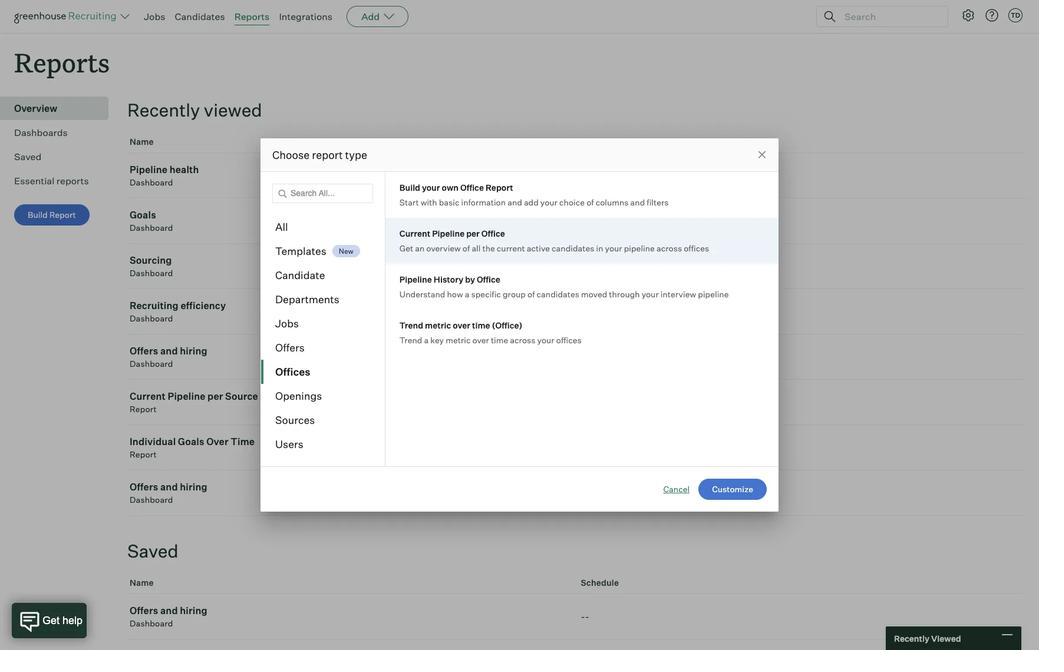 Task type: describe. For each thing, give the bounding box(es) containing it.
report for build your own office report
[[486, 183, 513, 193]]

candidate
[[275, 269, 325, 282]]

specific
[[471, 289, 501, 299]]

jobs link
[[144, 11, 165, 22]]

td button
[[1006, 6, 1025, 25]]

in
[[596, 243, 603, 253]]

saved link
[[14, 150, 104, 164]]

all
[[472, 243, 481, 253]]

per for source
[[208, 391, 223, 403]]

pm for today, 12:59 pm
[[639, 215, 654, 227]]

5 dashboard from the top
[[130, 359, 173, 369]]

current pipeline per source report
[[130, 391, 258, 414]]

overview link
[[14, 101, 104, 116]]

td
[[1011, 11, 1020, 19]]

hiring for --
[[180, 605, 207, 617]]

over
[[206, 436, 229, 448]]

3 dashboard from the top
[[130, 268, 173, 278]]

a for key
[[424, 335, 429, 345]]

candidates
[[175, 11, 225, 22]]

health
[[170, 164, 199, 176]]

columns
[[596, 197, 629, 207]]

of inside the pipeline history by office understand how a specific group of candidates moved through your interview pipeline
[[528, 289, 535, 299]]

openings
[[275, 390, 322, 403]]

cancel
[[663, 484, 690, 495]]

office for by
[[477, 275, 500, 285]]

6 dashboard from the top
[[130, 495, 173, 505]]

dashboards link
[[14, 126, 104, 140]]

group
[[503, 289, 526, 299]]

customize
[[712, 484, 753, 495]]

pipeline inside the pipeline history by office understand how a specific group of candidates moved through your interview pipeline
[[399, 275, 432, 285]]

reports link
[[234, 11, 270, 22]]

your inside current pipeline per office get an overview of all the current active candidates in your pipeline across offices
[[605, 243, 622, 253]]

dashboard inside pipeline health dashboard
[[130, 178, 173, 188]]

templates
[[275, 245, 326, 258]]

new
[[339, 247, 354, 256]]

last
[[581, 137, 599, 147]]

1 vertical spatial saved
[[127, 541, 178, 562]]

per for office
[[466, 229, 480, 239]]

an
[[415, 243, 425, 253]]

today, for today, 1:43 pm
[[581, 170, 611, 182]]

office for per
[[481, 229, 505, 239]]

office for own
[[460, 183, 484, 193]]

your right add
[[540, 197, 558, 207]]

history
[[434, 275, 464, 285]]

sourcing
[[130, 255, 172, 267]]

pipeline history by office understand how a specific group of candidates moved through your interview pipeline
[[399, 275, 729, 299]]

configure image
[[961, 8, 975, 22]]

greenhouse recruiting image
[[14, 9, 120, 24]]

current for current pipeline per office
[[399, 229, 430, 239]]

customize button
[[699, 479, 767, 500]]

pipeline for interview
[[698, 289, 729, 299]]

choose
[[272, 149, 310, 161]]

12:59
[[613, 215, 637, 227]]

last viewed
[[581, 137, 630, 147]]

Search text field
[[842, 8, 937, 25]]

(office)
[[492, 321, 522, 331]]

1 horizontal spatial reports
[[234, 11, 270, 22]]

recently viewed
[[127, 99, 262, 121]]

essential
[[14, 175, 54, 187]]

1:06
[[630, 488, 649, 499]]

offices inside current pipeline per office get an overview of all the current active candidates in your pipeline across offices
[[684, 243, 709, 253]]

time
[[231, 436, 255, 448]]

build report
[[28, 210, 76, 220]]

yesterday,
[[581, 488, 628, 499]]

pipeline inside current pipeline per office get an overview of all the current active candidates in your pipeline across offices
[[432, 229, 465, 239]]

type
[[345, 149, 367, 161]]

trend metric over time (office) trend a key metric over time across your offices
[[399, 321, 582, 345]]

1 trend from the top
[[399, 321, 423, 331]]

recruiting efficiency dashboard
[[130, 300, 226, 324]]

interview
[[661, 289, 696, 299]]

own
[[442, 183, 459, 193]]

basic
[[439, 197, 459, 207]]

choose report type
[[272, 149, 367, 161]]

individual
[[130, 436, 176, 448]]

recently for recently viewed
[[894, 634, 929, 644]]

the
[[482, 243, 495, 253]]

with
[[421, 197, 437, 207]]

name for saved
[[130, 578, 154, 588]]

understand
[[399, 289, 445, 299]]

recently viewed
[[894, 634, 961, 644]]

offers and hiring dashboard for yesterday, 1:06 pm
[[130, 482, 207, 505]]

of inside build your own office report start with basic information and add your choice of columns and filters
[[587, 197, 594, 207]]

offers inside the choose report type dialog
[[275, 341, 305, 354]]

dashboards
[[14, 127, 68, 139]]

key
[[430, 335, 444, 345]]

across inside current pipeline per office get an overview of all the current active candidates in your pipeline across offices
[[657, 243, 682, 253]]

departments
[[275, 293, 339, 306]]

build for build report
[[28, 210, 48, 220]]

across inside trend metric over time (office) trend a key metric over time across your offices
[[510, 335, 536, 345]]

1 offers and hiring dashboard from the top
[[130, 346, 207, 369]]

overview
[[14, 103, 57, 114]]

goals inside goals dashboard
[[130, 209, 156, 221]]

report
[[312, 149, 343, 161]]



Task type: locate. For each thing, give the bounding box(es) containing it.
0 horizontal spatial time
[[472, 321, 490, 331]]

12:58
[[613, 261, 637, 272]]

1 horizontal spatial a
[[465, 289, 469, 299]]

jobs
[[144, 11, 165, 22], [275, 317, 299, 330]]

efficiency
[[181, 300, 226, 312]]

1 horizontal spatial of
[[528, 289, 535, 299]]

1 dashboard from the top
[[130, 178, 173, 188]]

0 vertical spatial current
[[399, 229, 430, 239]]

metric up key
[[425, 321, 451, 331]]

0 vertical spatial candidates
[[552, 243, 594, 253]]

0 horizontal spatial viewed
[[204, 99, 262, 121]]

jobs down departments
[[275, 317, 299, 330]]

1 vertical spatial per
[[208, 391, 223, 403]]

per left source
[[208, 391, 223, 403]]

0 vertical spatial trend
[[399, 321, 423, 331]]

trend down understand
[[399, 321, 423, 331]]

1 horizontal spatial jobs
[[275, 317, 299, 330]]

today, left 1:43
[[581, 170, 611, 182]]

cancel link
[[663, 484, 690, 496]]

offers
[[275, 341, 305, 354], [130, 346, 158, 357], [130, 482, 158, 493], [130, 605, 158, 617]]

goals left over
[[178, 436, 204, 448]]

build report button
[[14, 205, 89, 226]]

candidates
[[552, 243, 594, 253], [537, 289, 579, 299]]

pm for yesterday, 1:06 pm
[[652, 488, 666, 499]]

candidates link
[[175, 11, 225, 22]]

choose report type dialog
[[261, 139, 779, 512]]

candidates left moved
[[537, 289, 579, 299]]

2 horizontal spatial of
[[587, 197, 594, 207]]

2 vertical spatial hiring
[[180, 605, 207, 617]]

2 dashboard from the top
[[130, 223, 173, 233]]

1 today, from the top
[[581, 170, 611, 182]]

name for recently viewed
[[130, 137, 154, 147]]

recruiting
[[130, 300, 179, 312]]

1 horizontal spatial saved
[[127, 541, 178, 562]]

1:43
[[613, 170, 632, 182]]

office up the
[[481, 229, 505, 239]]

active
[[527, 243, 550, 253]]

0 horizontal spatial offices
[[556, 335, 582, 345]]

how
[[447, 289, 463, 299]]

time left (office)
[[472, 321, 490, 331]]

1 vertical spatial current
[[130, 391, 166, 403]]

today,
[[581, 170, 611, 182], [581, 215, 611, 227], [581, 261, 611, 272]]

pipeline health dashboard
[[130, 164, 199, 188]]

1 horizontal spatial pipeline
[[698, 289, 729, 299]]

over
[[453, 321, 470, 331], [472, 335, 489, 345]]

report down the essential reports link
[[49, 210, 76, 220]]

1 horizontal spatial build
[[399, 183, 420, 193]]

0 horizontal spatial current
[[130, 391, 166, 403]]

your
[[422, 183, 440, 193], [540, 197, 558, 207], [605, 243, 622, 253], [642, 289, 659, 299], [537, 335, 554, 345]]

offices up interview
[[684, 243, 709, 253]]

1 vertical spatial jobs
[[275, 317, 299, 330]]

pipeline up individual goals over time report
[[168, 391, 205, 403]]

1 vertical spatial across
[[510, 335, 536, 345]]

trend left key
[[399, 335, 422, 345]]

1 vertical spatial time
[[491, 335, 508, 345]]

pm for today, 12:58 pm
[[639, 261, 654, 272]]

per up all
[[466, 229, 480, 239]]

start
[[399, 197, 419, 207]]

today, for today, 12:58 pm
[[581, 261, 611, 272]]

4 dashboard from the top
[[130, 314, 173, 324]]

report for current pipeline per source
[[130, 404, 157, 414]]

hiring for yesterday, 1:06 pm
[[180, 482, 207, 493]]

jobs inside the choose report type dialog
[[275, 317, 299, 330]]

1 vertical spatial a
[[424, 335, 429, 345]]

across up interview
[[657, 243, 682, 253]]

office up specific
[[477, 275, 500, 285]]

pipeline inside pipeline health dashboard
[[130, 164, 167, 176]]

report inside individual goals over time report
[[130, 450, 157, 460]]

0 horizontal spatial recently
[[127, 99, 200, 121]]

1 - from the left
[[581, 611, 585, 623]]

today, 12:58 pm
[[581, 261, 654, 272]]

current up an
[[399, 229, 430, 239]]

td button
[[1008, 8, 1023, 22]]

2 today, from the top
[[581, 215, 611, 227]]

0 vertical spatial offers and hiring dashboard
[[130, 346, 207, 369]]

of left all
[[463, 243, 470, 253]]

0 vertical spatial name
[[130, 137, 154, 147]]

time down (office)
[[491, 335, 508, 345]]

pipeline inside 'current pipeline per source report'
[[168, 391, 205, 403]]

today, 1:43 pm
[[581, 170, 648, 182]]

sources
[[275, 414, 315, 427]]

0 vertical spatial saved
[[14, 151, 41, 163]]

offices down moved
[[556, 335, 582, 345]]

0 horizontal spatial per
[[208, 391, 223, 403]]

pm for today, 1:43 pm
[[634, 170, 648, 182]]

a inside trend metric over time (office) trend a key metric over time across your offices
[[424, 335, 429, 345]]

1 horizontal spatial over
[[472, 335, 489, 345]]

office inside build your own office report start with basic information and add your choice of columns and filters
[[460, 183, 484, 193]]

integrations link
[[279, 11, 333, 22]]

0 horizontal spatial reports
[[14, 45, 110, 80]]

0 vertical spatial office
[[460, 183, 484, 193]]

0 vertical spatial today,
[[581, 170, 611, 182]]

1 vertical spatial hiring
[[180, 482, 207, 493]]

your inside the pipeline history by office understand how a specific group of candidates moved through your interview pipeline
[[642, 289, 659, 299]]

individual goals over time report
[[130, 436, 255, 460]]

jobs left candidates link
[[144, 11, 165, 22]]

current
[[497, 243, 525, 253]]

your inside trend metric over time (office) trend a key metric over time across your offices
[[537, 335, 554, 345]]

reports right candidates link
[[234, 11, 270, 22]]

0 vertical spatial of
[[587, 197, 594, 207]]

all
[[275, 220, 288, 233]]

recently
[[127, 99, 200, 121], [894, 634, 929, 644]]

essential reports link
[[14, 174, 104, 188]]

1 vertical spatial over
[[472, 335, 489, 345]]

goals inside individual goals over time report
[[178, 436, 204, 448]]

pipeline for your
[[624, 243, 655, 253]]

0 vertical spatial per
[[466, 229, 480, 239]]

pipeline up understand
[[399, 275, 432, 285]]

0 vertical spatial metric
[[425, 321, 451, 331]]

1 horizontal spatial current
[[399, 229, 430, 239]]

pm right the 1:06
[[652, 488, 666, 499]]

offices inside trend metric over time (office) trend a key metric over time across your offices
[[556, 335, 582, 345]]

1 horizontal spatial recently
[[894, 634, 929, 644]]

0 horizontal spatial pipeline
[[624, 243, 655, 253]]

current pipeline per office get an overview of all the current active candidates in your pipeline across offices
[[399, 229, 709, 253]]

2 - from the left
[[585, 611, 590, 623]]

through
[[609, 289, 640, 299]]

sourcing dashboard
[[130, 255, 173, 278]]

report up the individual on the left bottom
[[130, 404, 157, 414]]

pipeline up overview
[[432, 229, 465, 239]]

build down essential
[[28, 210, 48, 220]]

a left key
[[424, 335, 429, 345]]

metric right key
[[446, 335, 471, 345]]

hiring
[[180, 346, 207, 357], [180, 482, 207, 493], [180, 605, 207, 617]]

pipeline inside current pipeline per office get an overview of all the current active candidates in your pipeline across offices
[[624, 243, 655, 253]]

pipeline up the '12:58'
[[624, 243, 655, 253]]

1 horizontal spatial goals
[[178, 436, 204, 448]]

add
[[524, 197, 539, 207]]

yesterday, 1:06 pm
[[581, 488, 666, 499]]

current up the individual on the left bottom
[[130, 391, 166, 403]]

get
[[399, 243, 413, 253]]

candidates left in
[[552, 243, 594, 253]]

offers and hiring dashboard for --
[[130, 605, 207, 629]]

your up with
[[422, 183, 440, 193]]

across
[[657, 243, 682, 253], [510, 335, 536, 345]]

0 vertical spatial reports
[[234, 11, 270, 22]]

pm right the '12:58'
[[639, 261, 654, 272]]

report
[[486, 183, 513, 193], [49, 210, 76, 220], [130, 404, 157, 414], [130, 450, 157, 460]]

your right in
[[605, 243, 622, 253]]

report inside 'current pipeline per source report'
[[130, 404, 157, 414]]

goals down pipeline health dashboard
[[130, 209, 156, 221]]

report for individual goals over time
[[130, 450, 157, 460]]

2 vertical spatial offers and hiring dashboard
[[130, 605, 207, 629]]

2 hiring from the top
[[180, 482, 207, 493]]

2 vertical spatial of
[[528, 289, 535, 299]]

of inside current pipeline per office get an overview of all the current active candidates in your pipeline across offices
[[463, 243, 470, 253]]

moved
[[581, 289, 607, 299]]

0 vertical spatial hiring
[[180, 346, 207, 357]]

of right group at the top
[[528, 289, 535, 299]]

essential reports
[[14, 175, 89, 187]]

2 trend from the top
[[399, 335, 422, 345]]

current inside 'current pipeline per source report'
[[130, 391, 166, 403]]

pipeline right interview
[[698, 289, 729, 299]]

1 vertical spatial pipeline
[[698, 289, 729, 299]]

2 vertical spatial today,
[[581, 261, 611, 272]]

report down the individual on the left bottom
[[130, 450, 157, 460]]

3 hiring from the top
[[180, 605, 207, 617]]

goals dashboard
[[130, 209, 173, 233]]

1 horizontal spatial across
[[657, 243, 682, 253]]

0 vertical spatial across
[[657, 243, 682, 253]]

0 vertical spatial build
[[399, 183, 420, 193]]

1 horizontal spatial time
[[491, 335, 508, 345]]

over down how
[[453, 321, 470, 331]]

today, down in
[[581, 261, 611, 272]]

pipeline inside the pipeline history by office understand how a specific group of candidates moved through your interview pipeline
[[698, 289, 729, 299]]

build up start
[[399, 183, 420, 193]]

of
[[587, 197, 594, 207], [463, 243, 470, 253], [528, 289, 535, 299]]

pipeline left health
[[130, 164, 167, 176]]

0 vertical spatial jobs
[[144, 11, 165, 22]]

add
[[361, 11, 380, 22]]

1 vertical spatial today,
[[581, 215, 611, 227]]

0 horizontal spatial a
[[424, 335, 429, 345]]

viewed for last viewed
[[601, 137, 630, 147]]

1 vertical spatial offices
[[556, 335, 582, 345]]

viewed for recently viewed
[[204, 99, 262, 121]]

over right key
[[472, 335, 489, 345]]

reports
[[56, 175, 89, 187]]

0 horizontal spatial over
[[453, 321, 470, 331]]

report inside build your own office report start with basic information and add your choice of columns and filters
[[486, 183, 513, 193]]

0 vertical spatial a
[[465, 289, 469, 299]]

information
[[461, 197, 506, 207]]

today, for today, 12:59 pm
[[581, 215, 611, 227]]

source
[[225, 391, 258, 403]]

today, down columns
[[581, 215, 611, 227]]

0 vertical spatial goals
[[130, 209, 156, 221]]

0 horizontal spatial of
[[463, 243, 470, 253]]

3 today, from the top
[[581, 261, 611, 272]]

per inside current pipeline per office get an overview of all the current active candidates in your pipeline across offices
[[466, 229, 480, 239]]

candidates inside current pipeline per office get an overview of all the current active candidates in your pipeline across offices
[[552, 243, 594, 253]]

0 horizontal spatial jobs
[[144, 11, 165, 22]]

your down the pipeline history by office understand how a specific group of candidates moved through your interview pipeline
[[537, 335, 554, 345]]

candidates inside the pipeline history by office understand how a specific group of candidates moved through your interview pipeline
[[537, 289, 579, 299]]

saved
[[14, 151, 41, 163], [127, 541, 178, 562]]

0 vertical spatial recently
[[127, 99, 200, 121]]

Search All... text field
[[272, 184, 373, 203]]

1 vertical spatial of
[[463, 243, 470, 253]]

3 offers and hiring dashboard from the top
[[130, 605, 207, 629]]

1 horizontal spatial offices
[[684, 243, 709, 253]]

0 horizontal spatial across
[[510, 335, 536, 345]]

build inside build your own office report start with basic information and add your choice of columns and filters
[[399, 183, 420, 193]]

1 horizontal spatial viewed
[[601, 137, 630, 147]]

report inside build report button
[[49, 210, 76, 220]]

0 horizontal spatial build
[[28, 210, 48, 220]]

1 name from the top
[[130, 137, 154, 147]]

1 vertical spatial metric
[[446, 335, 471, 345]]

office up information
[[460, 183, 484, 193]]

0 vertical spatial pipeline
[[624, 243, 655, 253]]

1 horizontal spatial per
[[466, 229, 480, 239]]

0 horizontal spatial saved
[[14, 151, 41, 163]]

goals
[[130, 209, 156, 221], [178, 436, 204, 448]]

1 vertical spatial candidates
[[537, 289, 579, 299]]

build
[[399, 183, 420, 193], [28, 210, 48, 220]]

current inside current pipeline per office get an overview of all the current active candidates in your pipeline across offices
[[399, 229, 430, 239]]

a
[[465, 289, 469, 299], [424, 335, 429, 345]]

dashboard inside recruiting efficiency dashboard
[[130, 314, 173, 324]]

reports
[[234, 11, 270, 22], [14, 45, 110, 80]]

overview
[[426, 243, 461, 253]]

2 vertical spatial office
[[477, 275, 500, 285]]

viewed
[[931, 634, 961, 644]]

a inside the pipeline history by office understand how a specific group of candidates moved through your interview pipeline
[[465, 289, 469, 299]]

1 vertical spatial name
[[130, 578, 154, 588]]

your right the through
[[642, 289, 659, 299]]

2 offers and hiring dashboard from the top
[[130, 482, 207, 505]]

schedule
[[581, 578, 619, 588]]

choice
[[559, 197, 585, 207]]

1 vertical spatial goals
[[178, 436, 204, 448]]

a for specific
[[465, 289, 469, 299]]

across down (office)
[[510, 335, 536, 345]]

per inside 'current pipeline per source report'
[[208, 391, 223, 403]]

0 vertical spatial viewed
[[204, 99, 262, 121]]

1 vertical spatial viewed
[[601, 137, 630, 147]]

0 vertical spatial offices
[[684, 243, 709, 253]]

users
[[275, 438, 303, 451]]

of right choice
[[587, 197, 594, 207]]

recently for recently viewed
[[127, 99, 200, 121]]

build inside button
[[28, 210, 48, 220]]

build for build your own office report start with basic information and add your choice of columns and filters
[[399, 183, 420, 193]]

offices
[[275, 365, 310, 378]]

metric
[[425, 321, 451, 331], [446, 335, 471, 345]]

--
[[581, 611, 590, 623]]

add button
[[347, 6, 409, 27]]

7 dashboard from the top
[[130, 619, 173, 629]]

1 vertical spatial build
[[28, 210, 48, 220]]

0 vertical spatial time
[[472, 321, 490, 331]]

viewed
[[204, 99, 262, 121], [601, 137, 630, 147]]

build your own office report start with basic information and add your choice of columns and filters
[[399, 183, 669, 207]]

office inside current pipeline per office get an overview of all the current active candidates in your pipeline across offices
[[481, 229, 505, 239]]

a right how
[[465, 289, 469, 299]]

integrations
[[279, 11, 333, 22]]

1 vertical spatial reports
[[14, 45, 110, 80]]

current for current pipeline per source
[[130, 391, 166, 403]]

1 vertical spatial trend
[[399, 335, 422, 345]]

pm right 12:59
[[639, 215, 654, 227]]

by
[[465, 275, 475, 285]]

pipeline
[[130, 164, 167, 176], [432, 229, 465, 239], [399, 275, 432, 285], [168, 391, 205, 403]]

today, 12:59 pm
[[581, 215, 654, 227]]

0 horizontal spatial goals
[[130, 209, 156, 221]]

1 vertical spatial office
[[481, 229, 505, 239]]

2 name from the top
[[130, 578, 154, 588]]

reports down greenhouse recruiting "image"
[[14, 45, 110, 80]]

filters
[[647, 197, 669, 207]]

offices
[[684, 243, 709, 253], [556, 335, 582, 345]]

pm right 1:43
[[634, 170, 648, 182]]

office inside the pipeline history by office understand how a specific group of candidates moved through your interview pipeline
[[477, 275, 500, 285]]

1 hiring from the top
[[180, 346, 207, 357]]

1 vertical spatial recently
[[894, 634, 929, 644]]

1 vertical spatial offers and hiring dashboard
[[130, 482, 207, 505]]

report up information
[[486, 183, 513, 193]]

0 vertical spatial over
[[453, 321, 470, 331]]



Task type: vqa. For each thing, say whether or not it's contained in the screenshot.


